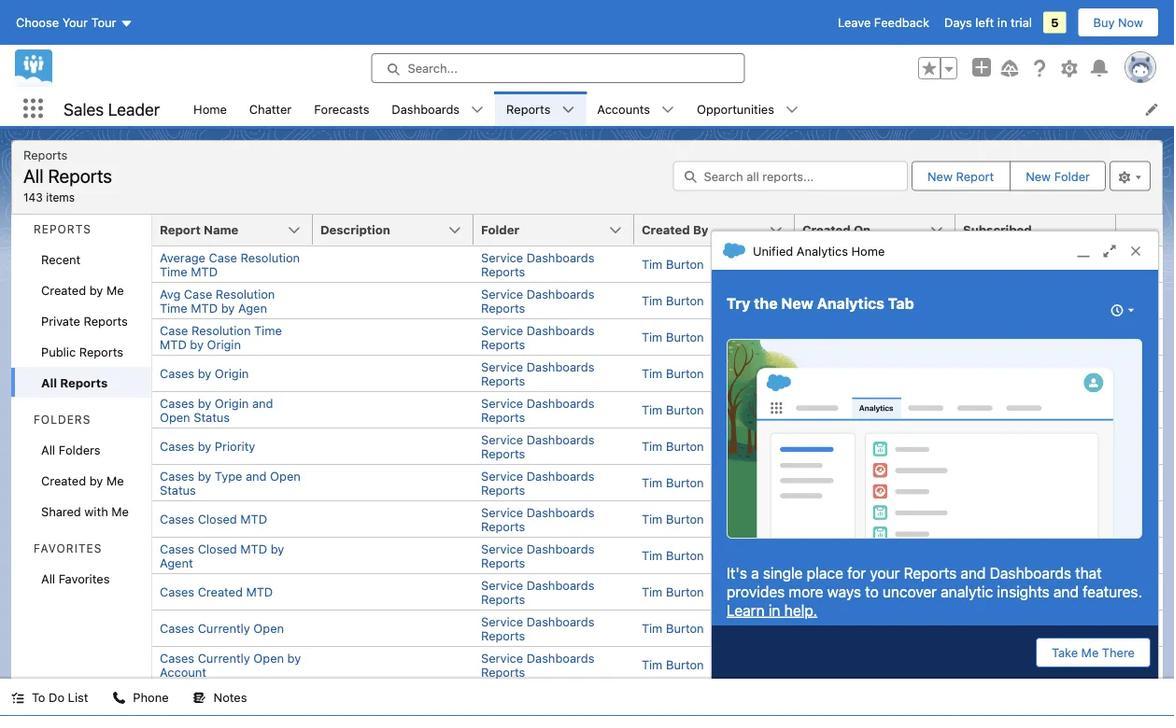 Task type: locate. For each thing, give the bounding box(es) containing it.
new up subscribed 'button'
[[1026, 169, 1051, 183]]

cases by origin and open status
[[160, 396, 273, 424]]

1 vertical spatial case
[[184, 287, 212, 301]]

0 horizontal spatial folder
[[481, 223, 520, 237]]

tim for avg case resolution time mtd by agen
[[642, 294, 663, 308]]

0 vertical spatial closed
[[198, 513, 237, 527]]

12 service from the top
[[481, 651, 523, 665]]

5 tim burton link from the top
[[642, 403, 704, 417]]

cases closed mtd
[[160, 513, 267, 527]]

closed for cases closed mtd
[[198, 513, 237, 527]]

mtd inside the cases closed mtd by agent
[[240, 542, 267, 556]]

mtd up cases by origin link
[[160, 337, 187, 351]]

3 tim burton from the top
[[642, 330, 704, 344]]

created by me down all folders link
[[41, 474, 124, 488]]

0 horizontal spatial new
[[782, 295, 814, 313]]

created by me link up shared with me at the left bottom
[[11, 465, 151, 496]]

folders
[[34, 414, 91, 427], [59, 443, 101, 457]]

currently inside cases currently open by account
[[198, 651, 250, 665]]

8 service dashboards reports from the top
[[481, 506, 595, 534]]

pm for cases closed mtd by agent
[[904, 549, 922, 563]]

9 12:04 from the top
[[869, 549, 900, 563]]

text default image inside unified analytics home dialog
[[723, 240, 746, 262]]

service dashboards reports link for case resolution time mtd by origin
[[481, 323, 595, 351]]

cases inside cases currently open by account
[[160, 651, 194, 665]]

3 tim from the top
[[642, 330, 663, 344]]

open up cases currently open by account
[[254, 622, 284, 636]]

1 9/28/2023, 12:04 pm from the top
[[803, 257, 922, 271]]

currently up cases currently open by account
[[198, 622, 250, 636]]

cases down cases by origin link
[[160, 396, 194, 410]]

new inside unified analytics home dialog
[[782, 295, 814, 313]]

service for cases created mtd
[[481, 578, 523, 593]]

4 service from the top
[[481, 360, 523, 374]]

all inside all reports link
[[41, 376, 57, 390]]

1 horizontal spatial home
[[852, 244, 885, 258]]

service dashboards reports link for cases closed mtd
[[481, 506, 595, 534]]

search... button
[[371, 53, 745, 83]]

tim for cases currently open by account
[[642, 658, 663, 672]]

burton
[[666, 257, 704, 271], [666, 294, 704, 308], [666, 330, 704, 344], [666, 367, 704, 381], [666, 403, 704, 417], [666, 440, 704, 454], [666, 476, 704, 490], [666, 513, 704, 527], [666, 549, 704, 563], [666, 586, 704, 600], [666, 622, 704, 636], [666, 658, 704, 672]]

service dashboards reports for cases created mtd
[[481, 578, 595, 607]]

9/28/2023, 12:04 pm
[[803, 257, 922, 271], [803, 294, 922, 308], [803, 330, 922, 344], [803, 367, 922, 381], [803, 403, 922, 417], [803, 440, 922, 454], [803, 476, 922, 490], [803, 513, 922, 527], [803, 549, 922, 563], [803, 586, 922, 600], [803, 622, 922, 636], [803, 658, 922, 672]]

cases for cases by type and open status
[[160, 469, 194, 483]]

1 vertical spatial folder
[[481, 223, 520, 237]]

mtd up the avg case resolution time mtd by agen link
[[191, 264, 218, 278]]

cases currently open
[[160, 622, 284, 636]]

1 cases from the top
[[160, 367, 194, 381]]

7 tim burton from the top
[[642, 476, 704, 490]]

favorites up the all favorites
[[34, 543, 102, 556]]

take me there link
[[1037, 638, 1151, 668]]

1 vertical spatial in
[[769, 602, 781, 620]]

cases up 'account'
[[160, 622, 194, 636]]

all up 143
[[23, 164, 44, 186]]

143
[[23, 191, 43, 204]]

grid containing report name
[[152, 64, 1163, 717]]

11 9/28/2023, from the top
[[803, 622, 865, 636]]

case right avg
[[184, 287, 212, 301]]

private
[[41, 314, 80, 328]]

in
[[998, 15, 1008, 29], [769, 602, 781, 620]]

12 tim burton from the top
[[642, 658, 704, 672]]

group
[[919, 57, 958, 79]]

1 vertical spatial resolution
[[216, 287, 275, 301]]

2 12:04 from the top
[[869, 294, 900, 308]]

6 9/28/2023, 12:04 pm from the top
[[803, 440, 922, 454]]

origin down cases by origin link
[[215, 396, 249, 410]]

folder cell
[[474, 64, 646, 245]]

all inside all favorites link
[[41, 572, 55, 586]]

text default image left phone
[[113, 692, 126, 705]]

8 burton from the top
[[666, 513, 704, 527]]

status inside cases by type and open status
[[160, 483, 196, 497]]

to do list
[[32, 691, 88, 705]]

text default image left notes
[[193, 692, 206, 705]]

1 currently from the top
[[198, 622, 250, 636]]

all for all reports
[[41, 376, 57, 390]]

12 pm from the top
[[904, 658, 922, 672]]

9/28/2023, for cases by origin
[[803, 367, 865, 381]]

folder
[[1055, 169, 1091, 183], [481, 223, 520, 237]]

case inside the average case resolution time mtd
[[209, 250, 237, 264]]

all reports
[[41, 376, 108, 390]]

12 burton from the top
[[666, 658, 704, 672]]

11 service from the top
[[481, 615, 523, 629]]

analytic
[[941, 583, 994, 601]]

5 pm from the top
[[904, 403, 922, 417]]

new
[[928, 169, 953, 183], [1026, 169, 1051, 183], [782, 295, 814, 313]]

11 tim from the top
[[642, 622, 663, 636]]

public
[[41, 345, 76, 359]]

7 tim burton link from the top
[[642, 476, 704, 490]]

0 vertical spatial time
[[160, 264, 188, 278]]

text default image right accounts on the right top
[[662, 103, 675, 116]]

service dashboards reports for cases by origin
[[481, 360, 595, 388]]

leave feedback
[[838, 15, 930, 29]]

resolution inside the average case resolution time mtd
[[241, 250, 300, 264]]

2 vertical spatial origin
[[215, 396, 249, 410]]

1 horizontal spatial text default image
[[662, 103, 675, 116]]

me
[[107, 283, 124, 297], [107, 474, 124, 488], [112, 505, 129, 519], [1082, 646, 1099, 660]]

case down name
[[209, 250, 237, 264]]

case
[[209, 250, 237, 264], [184, 287, 212, 301], [160, 323, 188, 337]]

tim for cases currently open
[[642, 622, 663, 636]]

created up unified analytics home
[[803, 223, 851, 237]]

text default image inside opportunities list item
[[786, 103, 799, 116]]

all up shared at the left bottom of the page
[[41, 443, 55, 457]]

time down average
[[160, 301, 188, 315]]

12 tim burton link from the top
[[642, 658, 704, 672]]

service dashboards reports for cases currently open by account
[[481, 651, 595, 679]]

0 vertical spatial status
[[194, 410, 230, 424]]

cases for cases closed mtd by agent
[[160, 542, 194, 556]]

report up subscribed
[[957, 169, 995, 183]]

service dashboards reports for cases by type and open status
[[481, 469, 595, 497]]

origin down case resolution time mtd by origin link
[[215, 367, 249, 381]]

4 burton from the top
[[666, 367, 704, 381]]

0 vertical spatial folder
[[1055, 169, 1091, 183]]

2 9/28/2023, 12:04 pm from the top
[[803, 294, 922, 308]]

1 closed from the top
[[198, 513, 237, 527]]

9 service from the top
[[481, 542, 523, 556]]

subscribed cell
[[956, 64, 1128, 245]]

analytics down created on
[[797, 244, 849, 258]]

tim burton link for avg case resolution time mtd by agen
[[642, 294, 704, 308]]

origin for cases by origin
[[215, 367, 249, 381]]

service for cases by priority
[[481, 433, 523, 447]]

service for cases closed mtd by agent
[[481, 542, 523, 556]]

6 cases from the top
[[160, 542, 194, 556]]

case down avg
[[160, 323, 188, 337]]

1 service dashboards reports link from the top
[[481, 250, 595, 278]]

cases inside cases by type and open status
[[160, 469, 194, 483]]

1 horizontal spatial report
[[957, 169, 995, 183]]

cases down the cases closed mtd link at the bottom left of page
[[160, 542, 194, 556]]

all for all folders
[[41, 443, 55, 457]]

7 pm from the top
[[904, 476, 922, 490]]

mtd inside case resolution time mtd by origin
[[160, 337, 187, 351]]

closed
[[198, 513, 237, 527], [198, 542, 237, 556]]

closed inside the cases closed mtd by agent
[[198, 542, 237, 556]]

4 service dashboards reports link from the top
[[481, 360, 595, 388]]

10 burton from the top
[[666, 586, 704, 600]]

6 tim from the top
[[642, 440, 663, 454]]

resolution for avg case resolution time mtd by agen
[[216, 287, 275, 301]]

4 service dashboards reports from the top
[[481, 360, 595, 388]]

new folder button
[[1010, 161, 1107, 191]]

cases inside cases by origin and open status
[[160, 396, 194, 410]]

dashboards inside the it's a single place for your reports and dashboards that provides more ways to uncover analytic insights and features. learn in help.
[[990, 564, 1072, 582]]

2 service dashboards reports link from the top
[[481, 287, 595, 315]]

dashboards for cases by type and open status
[[527, 469, 595, 483]]

created by me down the recent link
[[41, 283, 124, 297]]

cases inside the cases closed mtd by agent
[[160, 542, 194, 556]]

mtd down cases closed mtd
[[240, 542, 267, 556]]

7 service dashboards reports link from the top
[[481, 469, 595, 497]]

9/28/2023, for cases closed mtd
[[803, 513, 865, 527]]

tim burton link for cases by type and open status
[[642, 476, 704, 490]]

3 service from the top
[[481, 323, 523, 337]]

created by me
[[41, 283, 124, 297], [41, 474, 124, 488]]

text default image
[[662, 103, 675, 116], [786, 103, 799, 116], [113, 692, 126, 705]]

text default image inside notes button
[[193, 692, 206, 705]]

all down shared at the left bottom of the page
[[41, 572, 55, 586]]

1 vertical spatial origin
[[215, 367, 249, 381]]

dashboards for cases currently open
[[527, 615, 595, 629]]

text default image inside accounts list item
[[662, 103, 675, 116]]

8 service from the top
[[481, 506, 523, 520]]

home down on
[[852, 244, 885, 258]]

6 service dashboards reports from the top
[[481, 433, 595, 461]]

1 vertical spatial time
[[160, 301, 188, 315]]

status for origin
[[194, 410, 230, 424]]

0 horizontal spatial report
[[160, 223, 201, 237]]

1 vertical spatial created by me link
[[11, 465, 151, 496]]

forecasts
[[314, 102, 370, 116]]

2 vertical spatial resolution
[[192, 323, 251, 337]]

and right type
[[246, 469, 267, 483]]

Search all reports... text field
[[673, 161, 908, 191]]

service for cases closed mtd
[[481, 506, 523, 520]]

4 tim burton link from the top
[[642, 367, 704, 381]]

cases up phone
[[160, 651, 194, 665]]

open inside cases by origin and open status
[[160, 410, 190, 424]]

0 vertical spatial home
[[194, 102, 227, 116]]

burton for case resolution time mtd by origin
[[666, 330, 704, 344]]

9 tim burton from the top
[[642, 549, 704, 563]]

text default image left reports link
[[471, 103, 484, 116]]

1 service dashboards reports from the top
[[481, 250, 595, 278]]

6 9/28/2023, from the top
[[803, 440, 865, 454]]

9/28/2023, for cases by origin and open status
[[803, 403, 865, 417]]

1 pm from the top
[[904, 257, 922, 271]]

2 horizontal spatial text default image
[[786, 103, 799, 116]]

4 pm from the top
[[904, 367, 922, 381]]

cases up cases by origin and open status
[[160, 367, 194, 381]]

9 burton from the top
[[666, 549, 704, 563]]

3 service dashboards reports link from the top
[[481, 323, 595, 351]]

and inside cases by origin and open status
[[252, 396, 273, 410]]

12:04 for cases by type and open status
[[869, 476, 900, 490]]

9/28/2023, 12:04 pm for avg case resolution time mtd by agen
[[803, 294, 922, 308]]

by inside the cases closed mtd by agent
[[271, 542, 284, 556]]

0 vertical spatial origin
[[207, 337, 241, 351]]

7 service dashboards reports from the top
[[481, 469, 595, 497]]

more
[[789, 583, 824, 601]]

reports
[[507, 102, 551, 116], [23, 148, 68, 162], [48, 164, 112, 186], [34, 223, 92, 236], [481, 264, 525, 278], [481, 301, 525, 315], [84, 314, 128, 328], [481, 337, 525, 351], [79, 345, 123, 359], [481, 374, 525, 388], [60, 376, 108, 390], [481, 410, 525, 424], [481, 447, 525, 461], [481, 483, 525, 497], [481, 520, 525, 534], [481, 556, 525, 570], [904, 564, 957, 582], [481, 593, 525, 607], [481, 629, 525, 643], [481, 665, 525, 679]]

7 tim from the top
[[642, 476, 663, 490]]

cell
[[313, 246, 474, 282], [956, 246, 1117, 282], [313, 282, 474, 319], [956, 282, 1117, 319], [313, 319, 474, 355], [956, 319, 1117, 355], [313, 355, 474, 392], [956, 355, 1117, 392], [313, 392, 474, 428], [956, 392, 1117, 428], [313, 428, 474, 464], [956, 428, 1117, 464], [313, 464, 474, 501], [956, 464, 1117, 501], [313, 501, 474, 537], [956, 501, 1117, 537], [313, 537, 474, 574], [956, 537, 1117, 574], [313, 574, 474, 610], [956, 574, 1117, 610], [313, 610, 474, 647], [956, 610, 1117, 647], [313, 647, 474, 683], [956, 647, 1117, 683]]

open inside cases by type and open status
[[270, 469, 301, 483]]

created up cases currently open link
[[198, 586, 243, 600]]

cases up agent
[[160, 513, 194, 527]]

5 9/28/2023, 12:04 pm from the top
[[803, 403, 922, 417]]

analytics left tab at the top of the page
[[817, 295, 885, 313]]

me right take
[[1082, 646, 1099, 660]]

11 9/28/2023, 12:04 pm from the top
[[803, 622, 922, 636]]

1 vertical spatial status
[[160, 483, 196, 497]]

9/28/2023,
[[803, 257, 865, 271], [803, 294, 865, 308], [803, 330, 865, 344], [803, 367, 865, 381], [803, 403, 865, 417], [803, 440, 865, 454], [803, 476, 865, 490], [803, 513, 865, 527], [803, 549, 865, 563], [803, 586, 865, 600], [803, 622, 865, 636], [803, 658, 865, 672]]

6 tim burton from the top
[[642, 440, 704, 454]]

service for avg case resolution time mtd by agen
[[481, 287, 523, 301]]

8 12:04 from the top
[[869, 513, 900, 527]]

0 vertical spatial case
[[209, 250, 237, 264]]

currently
[[198, 622, 250, 636], [198, 651, 250, 665]]

grid
[[152, 64, 1163, 717]]

9/28/2023, 12:04 pm for cases by origin and open status
[[803, 403, 922, 417]]

list
[[182, 92, 1175, 126]]

report
[[957, 169, 995, 183], [160, 223, 201, 237]]

home
[[194, 102, 227, 116], [852, 244, 885, 258]]

6 pm from the top
[[904, 440, 922, 454]]

tim burton for cases by type and open status
[[642, 476, 704, 490]]

analytics
[[797, 244, 849, 258], [817, 295, 885, 313]]

avg
[[160, 287, 181, 301]]

4 tim from the top
[[642, 367, 663, 381]]

origin up cases by origin on the left
[[207, 337, 241, 351]]

all favorites
[[41, 572, 110, 586]]

11 pm from the top
[[904, 622, 922, 636]]

by
[[693, 223, 709, 237]]

status up cases by priority "link"
[[194, 410, 230, 424]]

by inside cases by origin and open status
[[198, 396, 212, 410]]

9 tim burton link from the top
[[642, 549, 704, 563]]

currently for cases currently open
[[198, 622, 250, 636]]

0 horizontal spatial home
[[194, 102, 227, 116]]

status up the cases closed mtd link at the bottom left of page
[[160, 483, 196, 497]]

9 tim from the top
[[642, 549, 663, 563]]

12 9/28/2023, 12:04 pm from the top
[[803, 658, 922, 672]]

text default image
[[471, 103, 484, 116], [562, 103, 575, 116], [723, 240, 746, 262], [11, 692, 24, 705], [193, 692, 206, 705]]

dashboards for avg case resolution time mtd by agen
[[527, 287, 595, 301]]

6 tim burton link from the top
[[642, 440, 704, 454]]

origin
[[207, 337, 241, 351], [215, 367, 249, 381], [215, 396, 249, 410]]

0 vertical spatial report
[[957, 169, 995, 183]]

there
[[1103, 646, 1135, 660]]

single
[[763, 564, 803, 582]]

mtd up case resolution time mtd by origin link
[[191, 301, 218, 315]]

and
[[252, 396, 273, 410], [246, 469, 267, 483], [961, 564, 986, 582], [1054, 583, 1079, 601]]

me right with
[[112, 505, 129, 519]]

tim burton link for case resolution time mtd by origin
[[642, 330, 704, 344]]

new up created on button
[[928, 169, 953, 183]]

9 9/28/2023, from the top
[[803, 549, 865, 563]]

home left chatter
[[194, 102, 227, 116]]

1 vertical spatial closed
[[198, 542, 237, 556]]

7 9/28/2023, 12:04 pm from the top
[[803, 476, 922, 490]]

service for case resolution time mtd by origin
[[481, 323, 523, 337]]

5 service dashboards reports link from the top
[[481, 396, 595, 424]]

pm for cases by type and open status
[[904, 476, 922, 490]]

chatter link
[[238, 92, 303, 126]]

created by me for with
[[41, 474, 124, 488]]

5 9/28/2023, from the top
[[803, 403, 865, 417]]

in left 'help.'
[[769, 602, 781, 620]]

cases for cases created mtd
[[160, 586, 194, 600]]

by inside case resolution time mtd by origin
[[190, 337, 204, 351]]

1 horizontal spatial in
[[998, 15, 1008, 29]]

report up average
[[160, 223, 201, 237]]

8 pm from the top
[[904, 513, 922, 527]]

2 horizontal spatial new
[[1026, 169, 1051, 183]]

1 9/28/2023, from the top
[[803, 257, 865, 271]]

created down 'recent'
[[41, 283, 86, 297]]

cases created mtd link
[[160, 586, 273, 600]]

0 vertical spatial currently
[[198, 622, 250, 636]]

service for cases by type and open status
[[481, 469, 523, 483]]

with
[[84, 505, 108, 519]]

take me there
[[1052, 646, 1135, 660]]

time up avg
[[160, 264, 188, 278]]

10 pm from the top
[[904, 586, 922, 600]]

resolution down report name "button"
[[241, 250, 300, 264]]

created left the by
[[642, 223, 690, 237]]

it's
[[727, 564, 748, 582]]

10 12:04 from the top
[[869, 586, 900, 600]]

9/28/2023, for cases currently open by account
[[803, 658, 865, 672]]

pm for case resolution time mtd by origin
[[904, 330, 922, 344]]

3 service dashboards reports from the top
[[481, 323, 595, 351]]

12 tim from the top
[[642, 658, 663, 672]]

9 service dashboards reports from the top
[[481, 542, 595, 570]]

1 tim burton link from the top
[[642, 257, 704, 271]]

9/28/2023, for cases created mtd
[[803, 586, 865, 600]]

currently for cases currently open by account
[[198, 651, 250, 665]]

created on cell
[[795, 64, 967, 245]]

new right "the"
[[782, 295, 814, 313]]

open right type
[[270, 469, 301, 483]]

5
[[1051, 15, 1059, 29]]

text default image inside to do list button
[[11, 692, 24, 705]]

3 pm from the top
[[904, 330, 922, 344]]

9/28/2023, 12:04 pm for cases closed mtd
[[803, 513, 922, 527]]

0 horizontal spatial text default image
[[113, 692, 126, 705]]

report inside new report button
[[957, 169, 995, 183]]

status inside cases by origin and open status
[[194, 410, 230, 424]]

dashboards link
[[381, 92, 471, 126]]

2 tim burton link from the top
[[642, 294, 704, 308]]

service dashboards reports for cases closed mtd
[[481, 506, 595, 534]]

tim burton link for cases by origin and open status
[[642, 403, 704, 417]]

12 service dashboards reports from the top
[[481, 651, 595, 679]]

time down agen
[[254, 323, 282, 337]]

text default image left to in the bottom left of the page
[[11, 692, 24, 705]]

new report button
[[913, 162, 1009, 190]]

case inside avg case resolution time mtd by agen
[[184, 287, 212, 301]]

10 tim from the top
[[642, 586, 663, 600]]

2 service from the top
[[481, 287, 523, 301]]

burton for cases currently open
[[666, 622, 704, 636]]

service dashboards reports link for cases by priority
[[481, 433, 595, 461]]

0 vertical spatial created by me link
[[11, 275, 151, 306]]

12 service dashboards reports link from the top
[[481, 651, 595, 679]]

1 burton from the top
[[666, 257, 704, 271]]

tim for cases created mtd
[[642, 586, 663, 600]]

2 closed from the top
[[198, 542, 237, 556]]

resolution down avg case resolution time mtd by agen
[[192, 323, 251, 337]]

all folders link
[[11, 435, 151, 465]]

cases by type and open status
[[160, 469, 301, 497]]

mtd inside the average case resolution time mtd
[[191, 264, 218, 278]]

left
[[976, 15, 995, 29]]

0 vertical spatial created by me
[[41, 283, 124, 297]]

tim for cases closed mtd by agent
[[642, 549, 663, 563]]

1 vertical spatial created by me
[[41, 474, 124, 488]]

reports inside the it's a single place for your reports and dashboards that provides more ways to uncover analytic insights and features. learn in help.
[[904, 564, 957, 582]]

burton for cases currently open by account
[[666, 658, 704, 672]]

created by cell
[[635, 64, 806, 245]]

folders up all folders
[[34, 414, 91, 427]]

1 vertical spatial report
[[160, 223, 201, 237]]

7 service from the top
[[481, 469, 523, 483]]

12:04 for cases currently open
[[869, 622, 900, 636]]

notes
[[214, 691, 247, 705]]

leave feedback link
[[838, 15, 930, 29]]

resolution inside avg case resolution time mtd by agen
[[216, 287, 275, 301]]

1 service from the top
[[481, 250, 523, 264]]

2 service dashboards reports from the top
[[481, 287, 595, 315]]

cases down cases by origin and open status
[[160, 440, 194, 454]]

leave
[[838, 15, 871, 29]]

average case resolution time mtd link
[[160, 250, 300, 278]]

9/28/2023, 12:04 pm for case resolution time mtd by origin
[[803, 330, 922, 344]]

all reports link
[[11, 367, 151, 398]]

2 vertical spatial case
[[160, 323, 188, 337]]

service dashboards reports link for cases by origin
[[481, 360, 595, 388]]

12 9/28/2023, from the top
[[803, 658, 865, 672]]

12:04 for avg case resolution time mtd by agen
[[869, 294, 900, 308]]

text default image inside the reports list item
[[562, 103, 575, 116]]

dashboards list item
[[381, 92, 495, 126]]

9 service dashboards reports link from the top
[[481, 542, 595, 570]]

10 service from the top
[[481, 578, 523, 593]]

4 cases from the top
[[160, 469, 194, 483]]

in right left
[[998, 15, 1008, 29]]

folders up shared with me 'link'
[[59, 443, 101, 457]]

3 tim burton link from the top
[[642, 330, 704, 344]]

1 horizontal spatial new
[[928, 169, 953, 183]]

text default image right opportunities
[[786, 103, 799, 116]]

origin for cases by origin and open status
[[215, 396, 249, 410]]

opportunities link
[[686, 92, 786, 126]]

12:04 for cases closed mtd
[[869, 513, 900, 527]]

shared with me
[[41, 505, 129, 519]]

and down that on the right
[[1054, 583, 1079, 601]]

4 9/28/2023, 12:04 pm from the top
[[803, 367, 922, 381]]

public reports
[[41, 345, 123, 359]]

2 vertical spatial time
[[254, 323, 282, 337]]

recent
[[41, 252, 81, 266]]

service dashboards reports link
[[481, 250, 595, 278], [481, 287, 595, 315], [481, 323, 595, 351], [481, 360, 595, 388], [481, 396, 595, 424], [481, 433, 595, 461], [481, 469, 595, 497], [481, 506, 595, 534], [481, 542, 595, 570], [481, 578, 595, 607], [481, 615, 595, 643], [481, 651, 595, 679]]

description button
[[313, 215, 474, 245]]

service for cases currently open
[[481, 615, 523, 629]]

cases down cases by priority "link"
[[160, 469, 194, 483]]

reports link
[[495, 92, 562, 126]]

all down public
[[41, 376, 57, 390]]

closed up the cases closed mtd by agent link on the bottom left of page
[[198, 513, 237, 527]]

favorites down shared with me at the left bottom
[[59, 572, 110, 586]]

8 9/28/2023, from the top
[[803, 513, 865, 527]]

11 tim burton link from the top
[[642, 622, 704, 636]]

created
[[642, 223, 690, 237], [803, 223, 851, 237], [41, 283, 86, 297], [41, 474, 86, 488], [198, 586, 243, 600]]

service
[[481, 250, 523, 264], [481, 287, 523, 301], [481, 323, 523, 337], [481, 360, 523, 374], [481, 396, 523, 410], [481, 433, 523, 447], [481, 469, 523, 483], [481, 506, 523, 520], [481, 542, 523, 556], [481, 578, 523, 593], [481, 615, 523, 629], [481, 651, 523, 665]]

9/28/2023, for cases by priority
[[803, 440, 865, 454]]

0 horizontal spatial in
[[769, 602, 781, 620]]

favorites
[[34, 543, 102, 556], [59, 572, 110, 586]]

all
[[23, 164, 44, 186], [41, 376, 57, 390], [41, 443, 55, 457], [41, 572, 55, 586]]

text default image down search... button
[[562, 103, 575, 116]]

4 tim burton from the top
[[642, 367, 704, 381]]

1 vertical spatial currently
[[198, 651, 250, 665]]

currently down cases currently open link
[[198, 651, 250, 665]]

tim burton link for cases by priority
[[642, 440, 704, 454]]

list
[[68, 691, 88, 705]]

11 12:04 from the top
[[869, 622, 900, 636]]

tim burton link
[[642, 257, 704, 271], [642, 294, 704, 308], [642, 330, 704, 344], [642, 367, 704, 381], [642, 403, 704, 417], [642, 440, 704, 454], [642, 476, 704, 490], [642, 513, 704, 527], [642, 549, 704, 563], [642, 586, 704, 600], [642, 622, 704, 636], [642, 658, 704, 672]]

9/28/2023, for cases currently open
[[803, 622, 865, 636]]

dashboards
[[392, 102, 460, 116], [527, 250, 595, 264], [527, 287, 595, 301], [527, 323, 595, 337], [527, 360, 595, 374], [527, 396, 595, 410], [527, 433, 595, 447], [527, 469, 595, 483], [527, 506, 595, 520], [527, 542, 595, 556], [990, 564, 1072, 582], [527, 578, 595, 593], [527, 615, 595, 629], [527, 651, 595, 665]]

pm for avg case resolution time mtd by agen
[[904, 294, 922, 308]]

learn
[[727, 602, 765, 620]]

service dashboards reports link for cases closed mtd by agent
[[481, 542, 595, 570]]

tim burton for cases created mtd
[[642, 586, 704, 600]]

9 pm from the top
[[904, 549, 922, 563]]

origin inside cases by origin and open status
[[215, 396, 249, 410]]

resolution down average case resolution time mtd link
[[216, 287, 275, 301]]

status for type
[[160, 483, 196, 497]]

1 horizontal spatial folder
[[1055, 169, 1091, 183]]

3 burton from the top
[[666, 330, 704, 344]]

0 vertical spatial resolution
[[241, 250, 300, 264]]

the
[[754, 295, 778, 313]]

text default image left unified
[[723, 240, 746, 262]]

1 12:04 from the top
[[869, 257, 900, 271]]

service dashboards reports link for cases by type and open status
[[481, 469, 595, 497]]

5 service dashboards reports from the top
[[481, 396, 595, 424]]

10 tim burton link from the top
[[642, 586, 704, 600]]

sales leader
[[64, 99, 160, 119]]

opportunities list item
[[686, 92, 810, 126]]

all inside all folders link
[[41, 443, 55, 457]]

actions cell
[[1117, 64, 1163, 245]]

6 service from the top
[[481, 433, 523, 447]]

1 vertical spatial home
[[852, 244, 885, 258]]

service dashboards reports link for cases created mtd
[[481, 578, 595, 607]]

pm for cases by origin and open status
[[904, 403, 922, 417]]

cases down agent
[[160, 586, 194, 600]]

and up priority
[[252, 396, 273, 410]]

open down cases currently open
[[254, 651, 284, 665]]

description cell
[[313, 64, 485, 245]]

time inside the average case resolution time mtd
[[160, 264, 188, 278]]

closed down cases closed mtd
[[198, 542, 237, 556]]

time inside avg case resolution time mtd by agen
[[160, 301, 188, 315]]

dashboards for cases closed mtd
[[527, 506, 595, 520]]

created by me link up private reports
[[11, 275, 151, 306]]

10 tim burton from the top
[[642, 586, 704, 600]]

open up cases by priority "link"
[[160, 410, 190, 424]]



Task type: vqa. For each thing, say whether or not it's contained in the screenshot.
Reports list item on the left top of page
yes



Task type: describe. For each thing, give the bounding box(es) containing it.
description
[[321, 223, 390, 237]]

burton for cases created mtd
[[666, 586, 704, 600]]

burton for cases by type and open status
[[666, 476, 704, 490]]

1 vertical spatial analytics
[[817, 295, 885, 313]]

me inside dialog
[[1082, 646, 1099, 660]]

mtd inside avg case resolution time mtd by agen
[[191, 301, 218, 315]]

report name
[[160, 223, 239, 237]]

recent link
[[11, 244, 151, 275]]

reports inside list item
[[507, 102, 551, 116]]

12:04 for case resolution time mtd by origin
[[869, 330, 900, 344]]

public reports link
[[11, 336, 151, 367]]

new report
[[928, 169, 995, 183]]

tim burton for cases by priority
[[642, 440, 704, 454]]

days left in trial
[[945, 15, 1033, 29]]

me up with
[[107, 474, 124, 488]]

avg case resolution time mtd by agen link
[[160, 287, 275, 315]]

pm for cases by origin
[[904, 367, 922, 381]]

place
[[807, 564, 844, 582]]

text default image for accounts
[[662, 103, 675, 116]]

tim burton link for cases currently open
[[642, 622, 704, 636]]

cases for cases by origin and open status
[[160, 396, 194, 410]]

0 vertical spatial favorites
[[34, 543, 102, 556]]

0 vertical spatial in
[[998, 15, 1008, 29]]

tim burton for cases currently open by account
[[642, 658, 704, 672]]

avg case resolution time mtd by agen
[[160, 287, 275, 315]]

tim for cases closed mtd
[[642, 513, 663, 527]]

9/28/2023, 12:04 pm for cases by origin
[[803, 367, 922, 381]]

closed for cases closed mtd by agent
[[198, 542, 237, 556]]

cases created mtd
[[160, 586, 273, 600]]

tim burton for cases by origin and open status
[[642, 403, 704, 417]]

choose
[[16, 15, 59, 29]]

service dashboards reports for case resolution time mtd by origin
[[481, 323, 595, 351]]

unified
[[753, 244, 794, 258]]

report name cell
[[152, 64, 324, 245]]

all inside reports all reports 143 items
[[23, 164, 44, 186]]

pm for cases closed mtd
[[904, 513, 922, 527]]

by inside cases by type and open status
[[198, 469, 212, 483]]

take
[[1052, 646, 1079, 660]]

1 vertical spatial folders
[[59, 443, 101, 457]]

uncover
[[883, 583, 937, 601]]

burton for cases by origin and open status
[[666, 403, 704, 417]]

case for avg
[[184, 287, 212, 301]]

9/28/2023, 12:04 pm for average case resolution time mtd
[[803, 257, 922, 271]]

tim burton for average case resolution time mtd
[[642, 257, 704, 271]]

service dashboards reports link for avg case resolution time mtd by agen
[[481, 287, 595, 315]]

to
[[866, 583, 879, 601]]

burton for cases by origin
[[666, 367, 704, 381]]

9/28/2023, for cases by type and open status
[[803, 476, 865, 490]]

learn in help. link
[[727, 602, 818, 620]]

1 vertical spatial favorites
[[59, 572, 110, 586]]

reports list item
[[495, 92, 586, 126]]

provides
[[727, 583, 785, 601]]

service dashboards reports for cases currently open
[[481, 615, 595, 643]]

9/28/2023, 12:04 pm for cases by type and open status
[[803, 476, 922, 490]]

me inside 'link'
[[112, 505, 129, 519]]

buy now button
[[1078, 7, 1160, 37]]

dashboards inside list item
[[392, 102, 460, 116]]

service for cases currently open by account
[[481, 651, 523, 665]]

cases closed mtd by agent
[[160, 542, 284, 570]]

new folder
[[1026, 169, 1091, 183]]

text default image for opportunities
[[786, 103, 799, 116]]

tim for cases by origin and open status
[[642, 403, 663, 417]]

mtd down cases by type and open status
[[240, 513, 267, 527]]

cases by type and open status link
[[160, 469, 301, 497]]

text default image for to do list
[[11, 692, 24, 705]]

cases by priority link
[[160, 440, 255, 454]]

text default image inside 'phone' button
[[113, 692, 126, 705]]

on
[[854, 223, 871, 237]]

pm for cases currently open by account
[[904, 658, 922, 672]]

home inside dialog
[[852, 244, 885, 258]]

tim burton for cases by origin
[[642, 367, 704, 381]]

it's a single place for your reports and dashboards that provides more ways to uncover analytic insights and features. learn in help.
[[727, 564, 1143, 620]]

0 vertical spatial folders
[[34, 414, 91, 427]]

accounts list item
[[586, 92, 686, 126]]

in inside the it's a single place for your reports and dashboards that provides more ways to uncover analytic insights and features. learn in help.
[[769, 602, 781, 620]]

ways
[[828, 583, 862, 601]]

folder inside cell
[[481, 223, 520, 237]]

choose your tour button
[[15, 7, 134, 37]]

cases by origin
[[160, 367, 249, 381]]

private reports link
[[11, 306, 151, 336]]

case resolution time mtd by origin
[[160, 323, 282, 351]]

service dashboards reports for cases by origin and open status
[[481, 396, 595, 424]]

text default image inside "dashboards" list item
[[471, 103, 484, 116]]

subscribed button
[[956, 215, 1117, 245]]

and up analytic
[[961, 564, 986, 582]]

actions image
[[1117, 215, 1163, 245]]

burton for cases by priority
[[666, 440, 704, 454]]

0 vertical spatial analytics
[[797, 244, 849, 258]]

service for cases by origin
[[481, 360, 523, 374]]

time inside case resolution time mtd by origin
[[254, 323, 282, 337]]

cases by origin link
[[160, 367, 249, 381]]

created by me link for private
[[11, 275, 151, 306]]

unified analytics home image
[[727, 339, 1143, 539]]

created up shared at the left bottom of the page
[[41, 474, 86, 488]]

service dashboards reports for cases by priority
[[481, 433, 595, 461]]

reports all reports 143 items
[[23, 148, 112, 204]]

cases for cases currently open
[[160, 622, 194, 636]]

12:04 for cases by origin
[[869, 367, 900, 381]]

features.
[[1083, 583, 1143, 601]]

do
[[49, 691, 65, 705]]

12:04 for cases by priority
[[869, 440, 900, 454]]

cases currently open by account
[[160, 651, 301, 679]]

average
[[160, 250, 206, 264]]

cases for cases closed mtd
[[160, 513, 194, 527]]

tim burton link for cases created mtd
[[642, 586, 704, 600]]

created by me link for shared
[[11, 465, 151, 496]]

average case resolution time mtd
[[160, 250, 300, 278]]

report inside report name "button"
[[160, 223, 201, 237]]

12:04 for cases currently open by account
[[869, 658, 900, 672]]

cases for cases by origin
[[160, 367, 194, 381]]

9/28/2023, 12:04 pm for cases closed mtd by agent
[[803, 549, 922, 563]]

sales
[[64, 99, 104, 119]]

forecasts link
[[303, 92, 381, 126]]

new for new report
[[928, 169, 953, 183]]

shared with me link
[[11, 496, 151, 527]]

items
[[46, 191, 75, 204]]

accounts
[[598, 102, 650, 116]]

dashboards for average case resolution time mtd
[[527, 250, 595, 264]]

cases by origin and open status link
[[160, 396, 273, 424]]

service for average case resolution time mtd
[[481, 250, 523, 264]]

service dashboards reports link for average case resolution time mtd
[[481, 250, 595, 278]]

service dashboards reports for avg case resolution time mtd by agen
[[481, 287, 595, 315]]

tim for case resolution time mtd by origin
[[642, 330, 663, 344]]

name
[[204, 223, 239, 237]]

cases for cases by priority
[[160, 440, 194, 454]]

feedback
[[875, 15, 930, 29]]

service dashboards reports link for cases currently open by account
[[481, 651, 595, 679]]

account
[[160, 665, 206, 679]]

phone button
[[101, 679, 180, 717]]

by inside cases currently open by account
[[288, 651, 301, 665]]

tim burton for cases closed mtd by agent
[[642, 549, 704, 563]]

by inside avg case resolution time mtd by agen
[[221, 301, 235, 315]]

resolution inside case resolution time mtd by origin
[[192, 323, 251, 337]]

burton for average case resolution time mtd
[[666, 257, 704, 271]]

cases closed mtd link
[[160, 513, 267, 527]]

unified analytics home dialog
[[711, 231, 1160, 679]]

help.
[[785, 602, 818, 620]]

case resolution time mtd by origin link
[[160, 323, 282, 351]]

cases by priority
[[160, 440, 255, 454]]

phone
[[133, 691, 169, 705]]

a
[[752, 564, 759, 582]]

9/28/2023, 12:04 pm for cases currently open by account
[[803, 658, 922, 672]]

12:04 for cases created mtd
[[869, 586, 900, 600]]

all folders
[[41, 443, 101, 457]]

to do list button
[[0, 679, 99, 717]]

12:04 for cases closed mtd by agent
[[869, 549, 900, 563]]

tim for cases by type and open status
[[642, 476, 663, 490]]

tim for cases by origin
[[642, 367, 663, 381]]

me up private reports
[[107, 283, 124, 297]]

opportunities
[[697, 102, 775, 116]]

mtd down the cases closed mtd by agent
[[246, 586, 273, 600]]

service dashboards reports link for cases currently open
[[481, 615, 595, 643]]

tour
[[91, 15, 116, 29]]

new for new folder
[[1026, 169, 1051, 183]]

to
[[32, 691, 45, 705]]

notes button
[[182, 679, 258, 717]]

that
[[1076, 564, 1103, 582]]

open inside cases currently open by account
[[254, 651, 284, 665]]

created on
[[803, 223, 871, 237]]

your
[[870, 564, 900, 582]]

buy now
[[1094, 15, 1144, 29]]

choose your tour
[[16, 15, 116, 29]]

tim burton for cases currently open
[[642, 622, 704, 636]]

burton for cases closed mtd by agent
[[666, 549, 704, 563]]

agent
[[160, 556, 193, 570]]

created by
[[642, 223, 709, 237]]

tim for cases by priority
[[642, 440, 663, 454]]

created by me for reports
[[41, 283, 124, 297]]

insights
[[998, 583, 1050, 601]]

accounts link
[[586, 92, 662, 126]]

9/28/2023, for avg case resolution time mtd by agen
[[803, 294, 865, 308]]

tab
[[889, 295, 915, 313]]

origin inside case resolution time mtd by origin
[[207, 337, 241, 351]]

for
[[848, 564, 867, 582]]

text default image for unified analytics home
[[723, 240, 746, 262]]

case inside case resolution time mtd by origin
[[160, 323, 188, 337]]

shared
[[41, 505, 81, 519]]

list containing home
[[182, 92, 1175, 126]]

and inside cases by type and open status
[[246, 469, 267, 483]]

9/28/2023, for cases closed mtd by agent
[[803, 549, 865, 563]]

pm for cases currently open
[[904, 622, 922, 636]]

days
[[945, 15, 973, 29]]

search...
[[408, 61, 458, 75]]

tim burton link for average case resolution time mtd
[[642, 257, 704, 271]]

your
[[62, 15, 88, 29]]



